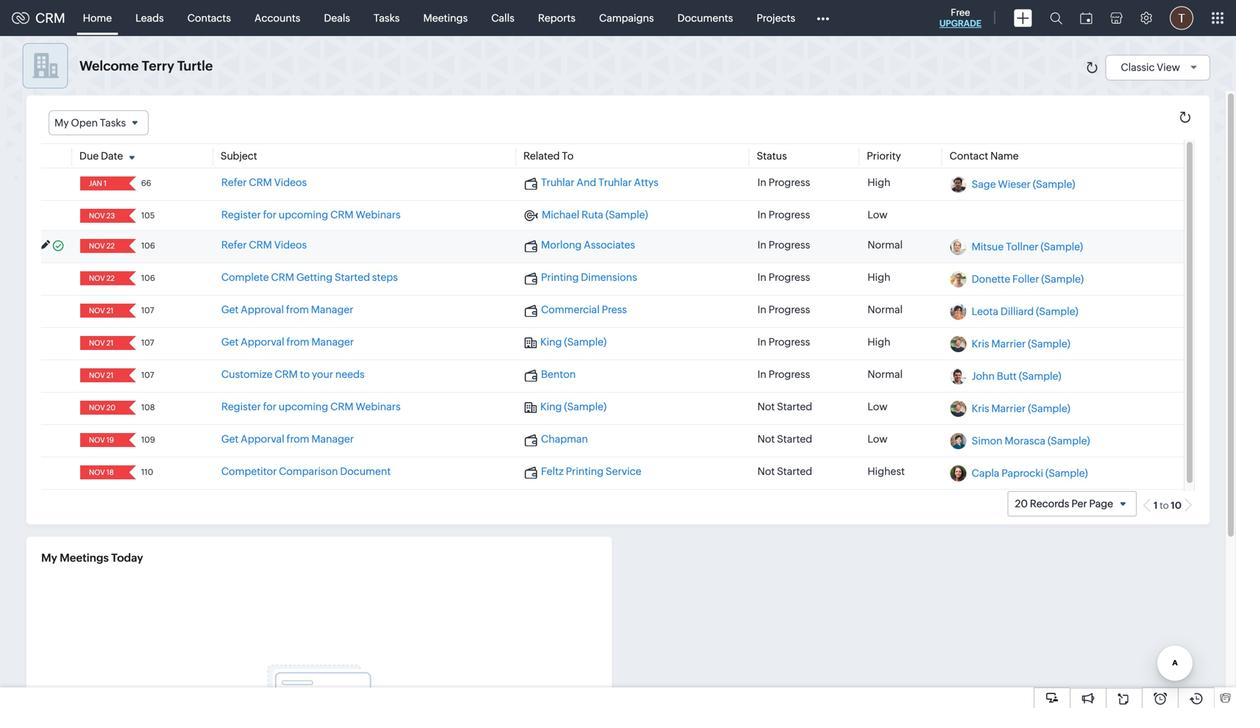 Task type: describe. For each thing, give the bounding box(es) containing it.
logo image
[[12, 12, 29, 24]]

john butt (sample) link
[[972, 370, 1062, 382]]

contact name link
[[950, 150, 1019, 162]]

2 vertical spatial manager
[[312, 434, 354, 446]]

butt
[[997, 370, 1017, 382]]

reports
[[538, 12, 576, 24]]

free
[[951, 7, 971, 18]]

register for upcoming crm webinars for michael ruta (sample)
[[221, 209, 401, 221]]

status link
[[757, 150, 787, 162]]

normal for leota dilliard (sample)
[[868, 304, 903, 316]]

campaigns link
[[588, 0, 666, 36]]

simon morasca (sample) link
[[972, 435, 1091, 447]]

contacts link
[[176, 0, 243, 36]]

in for associates
[[758, 239, 767, 251]]

0 vertical spatial to
[[300, 369, 310, 381]]

search element
[[1042, 0, 1072, 36]]

crm up the getting
[[331, 209, 354, 221]]

not started for printing
[[758, 466, 813, 478]]

and
[[577, 177, 597, 189]]

calendar image
[[1081, 12, 1093, 24]]

feltz printing service
[[541, 466, 642, 478]]

contacts
[[187, 12, 231, 24]]

(sample) for the simon morasca (sample) link
[[1048, 435, 1091, 447]]

get apporval from manager link for chapman
[[221, 434, 354, 446]]

simon
[[972, 435, 1003, 447]]

printing dimensions
[[541, 272, 638, 284]]

107 for customize crm to your needs
[[141, 371, 154, 380]]

(sample) down commercial press at the top of page
[[564, 337, 607, 348]]

(sample) for donette foller (sample) 'link'
[[1042, 273, 1084, 285]]

related to
[[524, 150, 574, 162]]

leota
[[972, 306, 999, 317]]

7 in progress from the top
[[758, 369, 811, 381]]

customize crm to your needs
[[221, 369, 365, 381]]

profile image
[[1171, 6, 1194, 30]]

dimensions
[[581, 272, 638, 284]]

in for dimensions
[[758, 272, 767, 284]]

michael ruta (sample)
[[542, 209, 648, 221]]

classic
[[1122, 61, 1155, 73]]

refer crm videos for morlong associates
[[221, 239, 307, 251]]

get apporval from manager for king (sample)
[[221, 337, 354, 348]]

king for get apporval from manager
[[541, 337, 562, 348]]

my for my meetings today
[[41, 552, 57, 565]]

documents
[[678, 12, 734, 24]]

create menu element
[[1006, 0, 1042, 36]]

for for michael ruta (sample)
[[263, 209, 277, 221]]

chapman link
[[524, 434, 588, 447]]

in for (sample)
[[758, 337, 767, 348]]

wieser
[[999, 178, 1031, 190]]

1
[[1154, 501, 1158, 512]]

michael
[[542, 209, 580, 221]]

complete crm getting started steps
[[221, 272, 398, 284]]

meetings inside 'meetings' link
[[424, 12, 468, 24]]

My Open Tasks field
[[49, 110, 149, 136]]

sage
[[972, 178, 997, 190]]

kris for high
[[972, 338, 990, 350]]

(sample) for kris marrier (sample) 'link' related to low
[[1029, 403, 1071, 415]]

progress for press
[[769, 304, 811, 316]]

complete
[[221, 272, 269, 284]]

complete crm getting started steps link
[[221, 272, 398, 284]]

document
[[340, 466, 391, 478]]

kris marrier (sample) link for high
[[972, 338, 1071, 350]]

kris marrier (sample) for high
[[972, 338, 1071, 350]]

printing dimensions link
[[524, 272, 638, 285]]

ruta
[[582, 209, 604, 221]]

in progress for press
[[758, 304, 811, 316]]

welcome terry turtle
[[80, 58, 213, 73]]

register for upcoming crm webinars link for michael ruta (sample)
[[221, 209, 401, 221]]

in for and
[[758, 177, 767, 189]]

chapman
[[541, 434, 588, 446]]

1 low from the top
[[868, 209, 888, 221]]

truhlar and truhlar attys link
[[524, 177, 659, 190]]

competitor comparison document link
[[221, 466, 391, 478]]

get for king
[[221, 337, 239, 348]]

meetings link
[[412, 0, 480, 36]]

crm up 'complete'
[[249, 239, 272, 251]]

register for upcoming crm webinars link for king (sample)
[[221, 401, 401, 413]]

associates
[[584, 239, 636, 251]]

manager for king
[[312, 337, 354, 348]]

for for king (sample)
[[263, 401, 277, 413]]

2 truhlar from the left
[[599, 177, 632, 189]]

107 for get apporval from manager
[[141, 339, 154, 348]]

my meetings today
[[41, 552, 143, 565]]

classic view
[[1122, 61, 1181, 73]]

michael ruta (sample) link
[[524, 209, 648, 222]]

register for upcoming crm webinars for king (sample)
[[221, 401, 401, 413]]

in progress for dimensions
[[758, 272, 811, 284]]

dilliard
[[1001, 306, 1034, 317]]

tollner
[[1006, 241, 1039, 253]]

get approval from manager link
[[221, 304, 354, 316]]

kris marrier (sample) for low
[[972, 403, 1071, 415]]

refer crm videos for truhlar and truhlar attys
[[221, 177, 307, 189]]

normal for john butt (sample)
[[868, 369, 903, 381]]

(sample) for 'capla paprocki (sample)' link
[[1046, 468, 1089, 479]]

3 get from the top
[[221, 434, 239, 446]]

to
[[562, 150, 574, 162]]

related
[[524, 150, 560, 162]]

leota dilliard (sample)
[[972, 306, 1079, 317]]

deals
[[324, 12, 350, 24]]

sage wieser (sample) link
[[972, 178, 1076, 190]]

donette foller (sample) link
[[972, 273, 1084, 285]]

donette foller (sample)
[[972, 273, 1084, 285]]

tasks link
[[362, 0, 412, 36]]

progress for dimensions
[[769, 272, 811, 284]]

Other Modules field
[[808, 6, 839, 30]]

date
[[101, 150, 123, 162]]

low for simon morasca (sample)
[[868, 434, 888, 446]]

webinars for king
[[356, 401, 401, 413]]

progress for associates
[[769, 239, 811, 251]]

feltz printing service link
[[524, 466, 642, 479]]

competitor
[[221, 466, 277, 478]]

projects
[[757, 12, 796, 24]]

customize
[[221, 369, 273, 381]]

king (sample) link for get apporval from manager
[[524, 337, 607, 349]]

videos for morlong
[[274, 239, 307, 251]]

benton link
[[524, 369, 576, 382]]

66
[[141, 179, 151, 188]]

in progress for and
[[758, 177, 811, 189]]

106 for complete crm getting started steps
[[141, 274, 155, 283]]

kris marrier (sample) link for low
[[972, 403, 1071, 415]]

reports link
[[527, 0, 588, 36]]

commercial press
[[541, 304, 627, 316]]

profile element
[[1162, 0, 1203, 36]]

getting
[[296, 272, 333, 284]]

refer for truhlar and truhlar attys
[[221, 177, 247, 189]]

marrier for high
[[992, 338, 1026, 350]]

your
[[312, 369, 333, 381]]

get apporval from manager link for king (sample)
[[221, 337, 354, 348]]

kris for low
[[972, 403, 990, 415]]

in for press
[[758, 304, 767, 316]]

in progress for ruta
[[758, 209, 811, 221]]

commercial press link
[[524, 304, 627, 317]]

paprocki
[[1002, 468, 1044, 479]]

started for feltz printing service
[[777, 466, 813, 478]]

webinars for michael
[[356, 209, 401, 221]]

subject
[[221, 150, 257, 162]]

upcoming for king
[[279, 401, 328, 413]]

upcoming for michael
[[279, 209, 328, 221]]

priority link
[[867, 150, 902, 162]]



Task type: locate. For each thing, give the bounding box(es) containing it.
1 vertical spatial king (sample)
[[541, 401, 607, 413]]

1 vertical spatial printing
[[566, 466, 604, 478]]

king for register for upcoming crm webinars
[[541, 401, 562, 413]]

tasks
[[374, 12, 400, 24], [100, 117, 126, 129]]

1 register for upcoming crm webinars link from the top
[[221, 209, 401, 221]]

(sample) for mitsue tollner (sample) link
[[1041, 241, 1084, 253]]

from up competitor comparison document
[[287, 434, 310, 446]]

competitor comparison document
[[221, 466, 391, 478]]

(sample) up the simon morasca (sample) link
[[1029, 403, 1071, 415]]

king (sample) link up the chapman
[[524, 401, 607, 414]]

leads link
[[124, 0, 176, 36]]

2 refer crm videos link from the top
[[221, 239, 307, 251]]

2 progress from the top
[[769, 209, 811, 221]]

kris down john
[[972, 403, 990, 415]]

crm down subject
[[249, 177, 272, 189]]

1 vertical spatial for
[[263, 401, 277, 413]]

1 vertical spatial manager
[[312, 337, 354, 348]]

leota dilliard (sample) link
[[972, 306, 1079, 317]]

1 refer crm videos link from the top
[[221, 177, 307, 189]]

1 107 from the top
[[141, 306, 154, 316]]

service
[[606, 466, 642, 478]]

1 vertical spatial king (sample) link
[[524, 401, 607, 414]]

open
[[71, 117, 98, 129]]

2 register for upcoming crm webinars link from the top
[[221, 401, 401, 413]]

get up customize
[[221, 337, 239, 348]]

4 in progress from the top
[[758, 272, 811, 284]]

videos
[[274, 177, 307, 189], [274, 239, 307, 251]]

steps
[[372, 272, 398, 284]]

(sample)
[[1033, 178, 1076, 190], [606, 209, 648, 221], [1041, 241, 1084, 253], [1042, 273, 1084, 285], [1037, 306, 1079, 317], [564, 337, 607, 348], [1029, 338, 1071, 350], [1020, 370, 1062, 382], [564, 401, 607, 413], [1029, 403, 1071, 415], [1048, 435, 1091, 447], [1046, 468, 1089, 479]]

truhlar down related to
[[541, 177, 575, 189]]

1 vertical spatial from
[[287, 337, 310, 348]]

(sample) for john butt (sample) link
[[1020, 370, 1062, 382]]

0 vertical spatial meetings
[[424, 12, 468, 24]]

5 in progress from the top
[[758, 304, 811, 316]]

(sample) down leota dilliard (sample) link
[[1029, 338, 1071, 350]]

king (sample) link
[[524, 337, 607, 349], [524, 401, 607, 414]]

1 register from the top
[[221, 209, 261, 221]]

1 vertical spatial apporval
[[241, 434, 285, 446]]

4 progress from the top
[[769, 272, 811, 284]]

2 get apporval from manager link from the top
[[221, 434, 354, 446]]

0 vertical spatial not
[[758, 401, 775, 413]]

for down customize
[[263, 401, 277, 413]]

2 vertical spatial low
[[868, 434, 888, 446]]

register for upcoming crm webinars up complete crm getting started steps
[[221, 209, 401, 221]]

1 vertical spatial get
[[221, 337, 239, 348]]

2 normal from the top
[[868, 304, 903, 316]]

1 get from the top
[[221, 304, 239, 316]]

refer up 'complete'
[[221, 239, 247, 251]]

register for king (sample)
[[221, 401, 261, 413]]

1 apporval from the top
[[241, 337, 285, 348]]

2 vertical spatial normal
[[868, 369, 903, 381]]

1 vertical spatial register for upcoming crm webinars link
[[221, 401, 401, 413]]

1 vertical spatial videos
[[274, 239, 307, 251]]

1 vertical spatial my
[[41, 552, 57, 565]]

0 horizontal spatial truhlar
[[541, 177, 575, 189]]

2 marrier from the top
[[992, 403, 1026, 415]]

0 vertical spatial king (sample)
[[541, 337, 607, 348]]

(sample) right butt
[[1020, 370, 1062, 382]]

1 not started from the top
[[758, 401, 813, 413]]

1 vertical spatial 107
[[141, 339, 154, 348]]

marrier
[[992, 338, 1026, 350], [992, 403, 1026, 415]]

king (sample) up the chapman
[[541, 401, 607, 413]]

1 refer crm videos from the top
[[221, 177, 307, 189]]

2 king from the top
[[541, 401, 562, 413]]

2 upcoming from the top
[[279, 401, 328, 413]]

terry
[[142, 58, 174, 73]]

free upgrade
[[940, 7, 982, 28]]

capla paprocki (sample) link
[[972, 468, 1089, 479]]

6 in progress from the top
[[758, 337, 811, 348]]

(sample) for sage wieser (sample) link on the top right of the page
[[1033, 178, 1076, 190]]

0 vertical spatial king (sample) link
[[524, 337, 607, 349]]

1 register for upcoming crm webinars from the top
[[221, 209, 401, 221]]

upcoming down customize crm to your needs
[[279, 401, 328, 413]]

1 vertical spatial kris marrier (sample) link
[[972, 403, 1071, 415]]

get apporval from manager up competitor comparison document
[[221, 434, 354, 446]]

foller
[[1013, 273, 1040, 285]]

0 vertical spatial kris marrier (sample) link
[[972, 338, 1071, 350]]

refer down subject
[[221, 177, 247, 189]]

1 vertical spatial not started
[[758, 434, 813, 446]]

2 videos from the top
[[274, 239, 307, 251]]

apporval for chapman
[[241, 434, 285, 446]]

6 in from the top
[[758, 337, 767, 348]]

None field
[[85, 177, 119, 191], [85, 209, 119, 223], [85, 239, 119, 253], [85, 272, 119, 286], [85, 304, 119, 318], [85, 337, 119, 351], [85, 369, 119, 383], [85, 401, 119, 415], [85, 434, 119, 448], [85, 466, 119, 480], [85, 177, 119, 191], [85, 209, 119, 223], [85, 239, 119, 253], [85, 272, 119, 286], [85, 304, 119, 318], [85, 337, 119, 351], [85, 369, 119, 383], [85, 401, 119, 415], [85, 434, 119, 448], [85, 466, 119, 480]]

refer crm videos link up 'complete'
[[221, 239, 307, 251]]

(sample) right the ruta
[[606, 209, 648, 221]]

0 vertical spatial get apporval from manager
[[221, 337, 354, 348]]

not
[[758, 401, 775, 413], [758, 434, 775, 446], [758, 466, 775, 478]]

approval
[[241, 304, 284, 316]]

documents link
[[666, 0, 745, 36]]

1 get apporval from manager from the top
[[221, 337, 354, 348]]

0 vertical spatial from
[[286, 304, 309, 316]]

0 vertical spatial get
[[221, 304, 239, 316]]

2 in from the top
[[758, 209, 767, 221]]

register for upcoming crm webinars link up complete crm getting started steps
[[221, 209, 401, 221]]

2 high from the top
[[868, 272, 891, 284]]

0 vertical spatial king
[[541, 337, 562, 348]]

3 in from the top
[[758, 239, 767, 251]]

register down subject link
[[221, 209, 261, 221]]

benton
[[541, 369, 576, 381]]

0 vertical spatial marrier
[[992, 338, 1026, 350]]

(sample) for leota dilliard (sample) link
[[1037, 306, 1079, 317]]

1 kris from the top
[[972, 338, 990, 350]]

2 in progress from the top
[[758, 209, 811, 221]]

2 vertical spatial 107
[[141, 371, 154, 380]]

in progress for (sample)
[[758, 337, 811, 348]]

classic view link
[[1122, 61, 1203, 73]]

kris marrier (sample) link
[[972, 338, 1071, 350], [972, 403, 1071, 415]]

(sample) right paprocki
[[1046, 468, 1089, 479]]

apporval up competitor at the left
[[241, 434, 285, 446]]

106 for refer crm videos
[[141, 242, 155, 251]]

2 register for upcoming crm webinars from the top
[[221, 401, 401, 413]]

campaigns
[[599, 12, 654, 24]]

king
[[541, 337, 562, 348], [541, 401, 562, 413]]

refer crm videos link for morlong associates
[[221, 239, 307, 251]]

manager down the getting
[[311, 304, 354, 316]]

progress for and
[[769, 177, 811, 189]]

upgrade
[[940, 18, 982, 28]]

2 webinars from the top
[[356, 401, 401, 413]]

1 refer from the top
[[221, 177, 247, 189]]

0 vertical spatial register for upcoming crm webinars
[[221, 209, 401, 221]]

morlong associates
[[541, 239, 636, 251]]

high for donette foller (sample)
[[868, 272, 891, 284]]

manager up your
[[312, 337, 354, 348]]

1 marrier from the top
[[992, 338, 1026, 350]]

kris marrier (sample) up morasca on the right bottom of page
[[972, 403, 1071, 415]]

webinars up steps
[[356, 209, 401, 221]]

3 not from the top
[[758, 466, 775, 478]]

2 107 from the top
[[141, 339, 154, 348]]

apporval for king (sample)
[[241, 337, 285, 348]]

customize crm to your needs link
[[221, 369, 365, 381]]

accounts
[[255, 12, 301, 24]]

king (sample) for not started
[[541, 401, 607, 413]]

2 low from the top
[[868, 401, 888, 413]]

2 kris marrier (sample) from the top
[[972, 403, 1071, 415]]

1 king (sample) link from the top
[[524, 337, 607, 349]]

1 vertical spatial kris
[[972, 403, 990, 415]]

due date
[[79, 150, 123, 162]]

kris marrier (sample) link up morasca on the right bottom of page
[[972, 403, 1071, 415]]

0 vertical spatial kris
[[972, 338, 990, 350]]

printing down morlong
[[541, 272, 579, 284]]

refer crm videos link for truhlar and truhlar attys
[[221, 177, 307, 189]]

1 vertical spatial to
[[1160, 501, 1170, 512]]

3 normal from the top
[[868, 369, 903, 381]]

0 vertical spatial refer crm videos
[[221, 177, 307, 189]]

2 106 from the top
[[141, 274, 155, 283]]

highest
[[868, 466, 905, 478]]

accounts link
[[243, 0, 312, 36]]

1 for from the top
[[263, 209, 277, 221]]

0 vertical spatial videos
[[274, 177, 307, 189]]

apporval
[[241, 337, 285, 348], [241, 434, 285, 446]]

crm right logo
[[35, 10, 65, 26]]

upcoming up the complete crm getting started steps link
[[279, 209, 328, 221]]

0 vertical spatial refer crm videos link
[[221, 177, 307, 189]]

projects link
[[745, 0, 808, 36]]

truhlar and truhlar attys
[[541, 177, 659, 189]]

truhlar right and
[[599, 177, 632, 189]]

for up 'complete'
[[263, 209, 277, 221]]

refer crm videos link down subject
[[221, 177, 307, 189]]

2 vertical spatial not
[[758, 466, 775, 478]]

0 vertical spatial tasks
[[374, 12, 400, 24]]

king down benton link
[[541, 401, 562, 413]]

1 not from the top
[[758, 401, 775, 413]]

3 not started from the top
[[758, 466, 813, 478]]

1 normal from the top
[[868, 239, 903, 251]]

manager for commercial
[[311, 304, 354, 316]]

1 vertical spatial get apporval from manager
[[221, 434, 354, 446]]

1 vertical spatial refer crm videos
[[221, 239, 307, 251]]

107 for get approval from manager
[[141, 306, 154, 316]]

1 high from the top
[[868, 177, 891, 189]]

kris marrier (sample) down dilliard
[[972, 338, 1071, 350]]

1 vertical spatial normal
[[868, 304, 903, 316]]

kris marrier (sample) link down dilliard
[[972, 338, 1071, 350]]

get for commercial
[[221, 304, 239, 316]]

tasks right the deals
[[374, 12, 400, 24]]

refer crm videos up 'complete'
[[221, 239, 307, 251]]

2 apporval from the top
[[241, 434, 285, 446]]

my inside my open tasks field
[[54, 117, 69, 129]]

1 vertical spatial king
[[541, 401, 562, 413]]

3 low from the top
[[868, 434, 888, 446]]

2 not from the top
[[758, 434, 775, 446]]

1 horizontal spatial truhlar
[[599, 177, 632, 189]]

2 vertical spatial high
[[868, 337, 891, 348]]

turtle
[[177, 58, 213, 73]]

press
[[602, 304, 627, 316]]

0 vertical spatial high
[[868, 177, 891, 189]]

1 kris marrier (sample) from the top
[[972, 338, 1071, 350]]

in progress for associates
[[758, 239, 811, 251]]

my for my open tasks
[[54, 117, 69, 129]]

started for king (sample)
[[777, 401, 813, 413]]

0 horizontal spatial tasks
[[100, 117, 126, 129]]

(sample) for high kris marrier (sample) 'link'
[[1029, 338, 1071, 350]]

search image
[[1051, 12, 1063, 24]]

refer crm videos
[[221, 177, 307, 189], [221, 239, 307, 251]]

0 vertical spatial 107
[[141, 306, 154, 316]]

king (sample) link for register for upcoming crm webinars
[[524, 401, 607, 414]]

king (sample) link up benton
[[524, 337, 607, 349]]

3 high from the top
[[868, 337, 891, 348]]

2 king (sample) link from the top
[[524, 401, 607, 414]]

contact name
[[950, 150, 1019, 162]]

from up customize crm to your needs
[[287, 337, 310, 348]]

1 vertical spatial register
[[221, 401, 261, 413]]

7 in from the top
[[758, 369, 767, 381]]

0 vertical spatial normal
[[868, 239, 903, 251]]

today
[[111, 552, 143, 565]]

get approval from manager
[[221, 304, 354, 316]]

1 vertical spatial upcoming
[[279, 401, 328, 413]]

1 vertical spatial high
[[868, 272, 891, 284]]

2 register from the top
[[221, 401, 261, 413]]

1 king (sample) from the top
[[541, 337, 607, 348]]

get apporval from manager down get approval from manager link
[[221, 337, 354, 348]]

0 vertical spatial refer
[[221, 177, 247, 189]]

2 king (sample) from the top
[[541, 401, 607, 413]]

(sample) right foller
[[1042, 273, 1084, 285]]

create menu image
[[1015, 9, 1033, 27]]

meetings
[[424, 12, 468, 24], [60, 552, 109, 565]]

meetings left today
[[60, 552, 109, 565]]

register for upcoming crm webinars link down your
[[221, 401, 401, 413]]

1 horizontal spatial tasks
[[374, 12, 400, 24]]

register down customize
[[221, 401, 261, 413]]

meetings left calls link
[[424, 12, 468, 24]]

welcome
[[80, 58, 139, 73]]

1 vertical spatial not
[[758, 434, 775, 446]]

printing right feltz
[[566, 466, 604, 478]]

high for kris marrier (sample)
[[868, 337, 891, 348]]

3 in progress from the top
[[758, 239, 811, 251]]

king (sample) down commercial press link
[[541, 337, 607, 348]]

2 not started from the top
[[758, 434, 813, 446]]

(sample) right morasca on the right bottom of page
[[1048, 435, 1091, 447]]

low for kris marrier (sample)
[[868, 401, 888, 413]]

0 vertical spatial my
[[54, 117, 69, 129]]

1 progress from the top
[[769, 177, 811, 189]]

7 progress from the top
[[769, 369, 811, 381]]

1 in from the top
[[758, 177, 767, 189]]

get up competitor at the left
[[221, 434, 239, 446]]

refer crm videos down subject
[[221, 177, 307, 189]]

register for upcoming crm webinars link
[[221, 209, 401, 221], [221, 401, 401, 413]]

truhlar
[[541, 177, 575, 189], [599, 177, 632, 189]]

2 vertical spatial get
[[221, 434, 239, 446]]

5 in from the top
[[758, 304, 767, 316]]

due
[[79, 150, 99, 162]]

1 kris marrier (sample) link from the top
[[972, 338, 1071, 350]]

1 vertical spatial refer crm videos link
[[221, 239, 307, 251]]

1 horizontal spatial meetings
[[424, 12, 468, 24]]

capla paprocki (sample)
[[972, 468, 1089, 479]]

1 get apporval from manager link from the top
[[221, 337, 354, 348]]

get apporval from manager for chapman
[[221, 434, 354, 446]]

0 vertical spatial low
[[868, 209, 888, 221]]

1 truhlar from the left
[[541, 177, 575, 189]]

0 vertical spatial manager
[[311, 304, 354, 316]]

get apporval from manager link down get approval from manager link
[[221, 337, 354, 348]]

not started
[[758, 401, 813, 413], [758, 434, 813, 446], [758, 466, 813, 478]]

comparison
[[279, 466, 338, 478]]

110
[[141, 468, 153, 478]]

manager up comparison
[[312, 434, 354, 446]]

1 vertical spatial get apporval from manager link
[[221, 434, 354, 446]]

3 progress from the top
[[769, 239, 811, 251]]

tasks inside field
[[100, 117, 126, 129]]

1 vertical spatial refer
[[221, 239, 247, 251]]

crm left the getting
[[271, 272, 294, 284]]

(sample) up the chapman
[[564, 401, 607, 413]]

1 vertical spatial low
[[868, 401, 888, 413]]

1 upcoming from the top
[[279, 209, 328, 221]]

1 to 10
[[1154, 501, 1182, 512]]

subject link
[[221, 150, 257, 162]]

0 vertical spatial get apporval from manager link
[[221, 337, 354, 348]]

attys
[[634, 177, 659, 189]]

105
[[141, 211, 155, 221]]

refer for morlong associates
[[221, 239, 247, 251]]

videos for truhlar
[[274, 177, 307, 189]]

tasks right open
[[100, 117, 126, 129]]

get
[[221, 304, 239, 316], [221, 337, 239, 348], [221, 434, 239, 446]]

john butt (sample)
[[972, 370, 1062, 382]]

4 in from the top
[[758, 272, 767, 284]]

1 vertical spatial meetings
[[60, 552, 109, 565]]

1 vertical spatial kris marrier (sample)
[[972, 403, 1071, 415]]

0 vertical spatial printing
[[541, 272, 579, 284]]

from for commercial
[[286, 304, 309, 316]]

(sample) right the 'tollner'
[[1041, 241, 1084, 253]]

progress for (sample)
[[769, 337, 811, 348]]

not for (sample)
[[758, 401, 775, 413]]

2 get apporval from manager from the top
[[221, 434, 354, 446]]

status
[[757, 150, 787, 162]]

high for sage wieser (sample)
[[868, 177, 891, 189]]

2 get from the top
[[221, 337, 239, 348]]

king (sample) for in progress
[[541, 337, 607, 348]]

marrier up butt
[[992, 338, 1026, 350]]

in for ruta
[[758, 209, 767, 221]]

get apporval from manager link up competitor comparison document
[[221, 434, 354, 446]]

register for upcoming crm webinars down your
[[221, 401, 401, 413]]

1 horizontal spatial to
[[1160, 501, 1170, 512]]

started for chapman
[[777, 434, 813, 446]]

0 vertical spatial webinars
[[356, 209, 401, 221]]

10
[[1172, 501, 1182, 512]]

marrier down butt
[[992, 403, 1026, 415]]

to right "1"
[[1160, 501, 1170, 512]]

webinars down needs
[[356, 401, 401, 413]]

kris up john
[[972, 338, 990, 350]]

108
[[141, 404, 155, 413]]

to left your
[[300, 369, 310, 381]]

2 refer crm videos from the top
[[221, 239, 307, 251]]

apporval down "approval"
[[241, 337, 285, 348]]

1 vertical spatial webinars
[[356, 401, 401, 413]]

0 vertical spatial upcoming
[[279, 209, 328, 221]]

0 horizontal spatial meetings
[[60, 552, 109, 565]]

my open tasks
[[54, 117, 126, 129]]

109
[[141, 436, 155, 445]]

king up benton link
[[541, 337, 562, 348]]

register for michael ruta (sample)
[[221, 209, 261, 221]]

5 progress from the top
[[769, 304, 811, 316]]

0 vertical spatial register for upcoming crm webinars link
[[221, 209, 401, 221]]

crm down needs
[[331, 401, 354, 413]]

1 vertical spatial 106
[[141, 274, 155, 283]]

0 vertical spatial register
[[221, 209, 261, 221]]

not for printing
[[758, 466, 775, 478]]

0 vertical spatial not started
[[758, 401, 813, 413]]

for
[[263, 209, 277, 221], [263, 401, 277, 413]]

from down complete crm getting started steps
[[286, 304, 309, 316]]

printing
[[541, 272, 579, 284], [566, 466, 604, 478]]

1 videos from the top
[[274, 177, 307, 189]]

6 progress from the top
[[769, 337, 811, 348]]

0 vertical spatial for
[[263, 209, 277, 221]]

1 webinars from the top
[[356, 209, 401, 221]]

2 for from the top
[[263, 401, 277, 413]]

2 kris from the top
[[972, 403, 990, 415]]

1 vertical spatial register for upcoming crm webinars
[[221, 401, 401, 413]]

1 in progress from the top
[[758, 177, 811, 189]]

(sample) right wieser
[[1033, 178, 1076, 190]]

not started for (sample)
[[758, 401, 813, 413]]

1 106 from the top
[[141, 242, 155, 251]]

3 107 from the top
[[141, 371, 154, 380]]

normal for mitsue tollner (sample)
[[868, 239, 903, 251]]

0 horizontal spatial to
[[300, 369, 310, 381]]

2 refer from the top
[[221, 239, 247, 251]]

2 kris marrier (sample) link from the top
[[972, 403, 1071, 415]]

commercial
[[541, 304, 600, 316]]

marrier for low
[[992, 403, 1026, 415]]

from for king
[[287, 337, 310, 348]]

crm left your
[[275, 369, 298, 381]]

morlong associates link
[[524, 239, 636, 253]]

deals link
[[312, 0, 362, 36]]

106
[[141, 242, 155, 251], [141, 274, 155, 283]]

0 vertical spatial kris marrier (sample)
[[972, 338, 1071, 350]]

0 vertical spatial 106
[[141, 242, 155, 251]]

1 vertical spatial marrier
[[992, 403, 1026, 415]]

1 king from the top
[[541, 337, 562, 348]]

home link
[[71, 0, 124, 36]]

refer
[[221, 177, 247, 189], [221, 239, 247, 251]]

low
[[868, 209, 888, 221], [868, 401, 888, 413], [868, 434, 888, 446]]

capla
[[972, 468, 1000, 479]]

0 vertical spatial apporval
[[241, 337, 285, 348]]

2 vertical spatial from
[[287, 434, 310, 446]]

progress for ruta
[[769, 209, 811, 221]]

high
[[868, 177, 891, 189], [868, 272, 891, 284], [868, 337, 891, 348]]

(sample) right dilliard
[[1037, 306, 1079, 317]]

1 vertical spatial tasks
[[100, 117, 126, 129]]

get left "approval"
[[221, 304, 239, 316]]

priority
[[867, 150, 902, 162]]

calls link
[[480, 0, 527, 36]]

2 vertical spatial not started
[[758, 466, 813, 478]]



Task type: vqa. For each thing, say whether or not it's contained in the screenshot.


